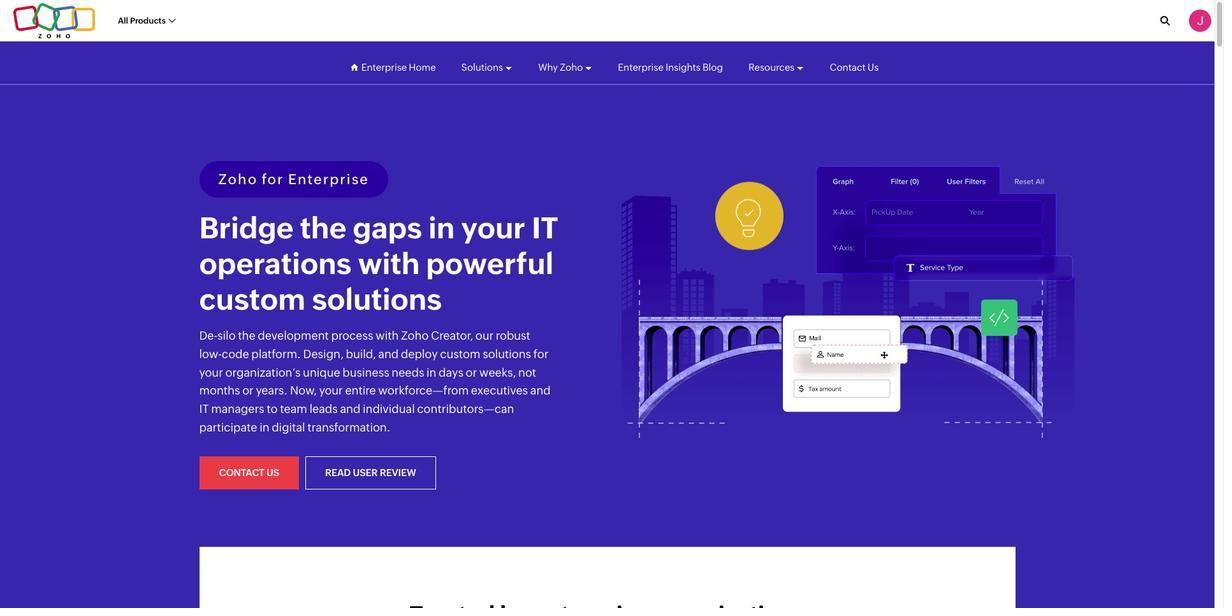 Task type: vqa. For each thing, say whether or not it's contained in the screenshot.
the rightmost 'INVOICES'
no



Task type: locate. For each thing, give the bounding box(es) containing it.
managers
[[211, 403, 264, 416]]

gaps
[[353, 211, 422, 245]]

james peterson image
[[1190, 10, 1212, 32]]

for
[[262, 172, 284, 188], [534, 347, 549, 361]]

entire
[[345, 384, 376, 398]]

1 horizontal spatial contact us link
[[830, 50, 879, 85]]

1 vertical spatial in
[[427, 366, 437, 379]]

0 vertical spatial it
[[532, 211, 558, 245]]

zoho
[[560, 62, 583, 72], [218, 172, 258, 188], [401, 329, 429, 343]]

1 vertical spatial with
[[376, 329, 399, 343]]

contact us for contact us 'link' to the top
[[830, 62, 879, 72]]

0 horizontal spatial or
[[242, 384, 254, 398]]

with
[[358, 247, 420, 281], [376, 329, 399, 343]]

solutions down 'robust'
[[483, 347, 531, 361]]

for up bridge
[[262, 172, 284, 188]]

your up powerful
[[461, 211, 526, 245]]

1 vertical spatial custom
[[440, 347, 481, 361]]

the
[[300, 211, 347, 245], [238, 329, 255, 343]]

or right days
[[466, 366, 477, 379]]

your
[[461, 211, 526, 245], [199, 366, 223, 379], [319, 384, 343, 398]]

1 horizontal spatial zoho
[[401, 329, 429, 343]]

build,
[[346, 347, 376, 361]]

platform.
[[251, 347, 301, 361]]

2 vertical spatial your
[[319, 384, 343, 398]]

leads
[[310, 403, 338, 416]]

review
[[380, 467, 416, 478]]

and
[[378, 347, 399, 361], [531, 384, 551, 398], [340, 403, 361, 416]]

in
[[429, 211, 455, 245], [427, 366, 437, 379], [260, 421, 270, 434]]

0 vertical spatial or
[[466, 366, 477, 379]]

1 horizontal spatial for
[[534, 347, 549, 361]]

zoho up bridge
[[218, 172, 258, 188]]

and down not
[[531, 384, 551, 398]]

0 horizontal spatial your
[[199, 366, 223, 379]]

1 vertical spatial and
[[531, 384, 551, 398]]

custom down operations at the top of page
[[199, 283, 306, 316]]

1 vertical spatial us
[[267, 467, 279, 478]]

1 vertical spatial your
[[199, 366, 223, 379]]

enterprise for enterprise insights blog
[[618, 62, 664, 72]]

the inside bridge the gaps in your it operations with powerful custom solutions
[[300, 211, 347, 245]]

in right the gaps
[[429, 211, 455, 245]]

1 horizontal spatial contact us
[[830, 62, 879, 72]]

your down low-
[[199, 366, 223, 379]]

0 horizontal spatial it
[[199, 403, 209, 416]]

your up leads
[[319, 384, 343, 398]]

enterprise for enterprise home
[[361, 62, 407, 72]]

with inside bridge the gaps in your it operations with powerful custom solutions
[[358, 247, 420, 281]]

1 horizontal spatial custom
[[440, 347, 481, 361]]

contact
[[830, 62, 866, 72], [219, 467, 265, 478]]

read
[[325, 467, 351, 478]]

enterprise
[[361, 62, 407, 72], [618, 62, 664, 72], [288, 172, 369, 188]]

0 horizontal spatial and
[[340, 403, 361, 416]]

operations
[[199, 247, 352, 281]]

contributors—can
[[417, 403, 514, 416]]

0 vertical spatial your
[[461, 211, 526, 245]]

solutions
[[462, 62, 503, 72]]

0 horizontal spatial contact us
[[219, 467, 279, 478]]

transformation.
[[308, 421, 391, 434]]

it inside de-silo the development process with zoho creator, our robust low-code platform. design, build, and deploy custom solutions for your organization's unique business needs in days or weeks, not months or years. now, your entire workforce—from executives and it managers to team leads and individual contributors—can participate in digital transformation.
[[199, 403, 209, 416]]

1 vertical spatial contact us link
[[199, 457, 299, 490]]

contact us link
[[830, 50, 879, 85], [199, 457, 299, 490]]

with inside de-silo the development process with zoho creator, our robust low-code platform. design, build, and deploy custom solutions for your organization's unique business needs in days or weeks, not months or years. now, your entire workforce—from executives and it managers to team leads and individual contributors—can participate in digital transformation.
[[376, 329, 399, 343]]

de-silo the development process with zoho creator, our robust low-code platform. design, build, and deploy custom solutions for your organization's unique business needs in days or weeks, not months or years. now, your entire workforce—from executives and it managers to team leads and individual contributors—can participate in digital transformation.
[[199, 329, 551, 434]]

products
[[130, 16, 166, 25]]

2 horizontal spatial your
[[461, 211, 526, 245]]

zoho right the why
[[560, 62, 583, 72]]

to
[[267, 403, 278, 416]]

all products
[[118, 16, 166, 25]]

2 horizontal spatial zoho
[[560, 62, 583, 72]]

1 vertical spatial the
[[238, 329, 255, 343]]

custom inside bridge the gaps in your it operations with powerful custom solutions
[[199, 283, 306, 316]]

enterprise insights blog
[[618, 62, 723, 72]]

0 horizontal spatial contact us link
[[199, 457, 299, 490]]

0 horizontal spatial custom
[[199, 283, 306, 316]]

not
[[519, 366, 537, 379]]

0 horizontal spatial for
[[262, 172, 284, 188]]

in down to
[[260, 421, 270, 434]]

contact us inside 'link'
[[219, 467, 279, 478]]

1 horizontal spatial contact
[[830, 62, 866, 72]]

unique
[[303, 366, 340, 379]]

custom down creator,
[[440, 347, 481, 361]]

resources
[[749, 62, 795, 72]]

solutions up process
[[312, 283, 442, 316]]

zoho up deploy
[[401, 329, 429, 343]]

1 horizontal spatial us
[[868, 62, 879, 72]]

1 vertical spatial contact us
[[219, 467, 279, 478]]

0 vertical spatial solutions
[[312, 283, 442, 316]]

executives
[[471, 384, 528, 398]]

insights
[[666, 62, 701, 72]]

bridge the gaps in your it operations with powerful custom solutions image
[[617, 161, 1089, 464]]

1 vertical spatial contact
[[219, 467, 265, 478]]

0 horizontal spatial solutions
[[312, 283, 442, 316]]

2 horizontal spatial and
[[531, 384, 551, 398]]

2 vertical spatial in
[[260, 421, 270, 434]]

with down the gaps
[[358, 247, 420, 281]]

1 vertical spatial or
[[242, 384, 254, 398]]

1 horizontal spatial solutions
[[483, 347, 531, 361]]

1 horizontal spatial and
[[378, 347, 399, 361]]

0 horizontal spatial the
[[238, 329, 255, 343]]

1 horizontal spatial the
[[300, 211, 347, 245]]

why zoho
[[538, 62, 583, 72]]

it
[[532, 211, 558, 245], [199, 403, 209, 416]]

and up needs at the left
[[378, 347, 399, 361]]

1 vertical spatial solutions
[[483, 347, 531, 361]]

solutions
[[312, 283, 442, 316], [483, 347, 531, 361]]

1 vertical spatial for
[[534, 347, 549, 361]]

read user review
[[325, 467, 416, 478]]

us
[[868, 62, 879, 72], [267, 467, 279, 478]]

de-
[[199, 329, 218, 343]]

the down zoho for enterprise
[[300, 211, 347, 245]]

0 vertical spatial contact us
[[830, 62, 879, 72]]

custom
[[199, 283, 306, 316], [440, 347, 481, 361]]

all
[[118, 16, 128, 25]]

0 vertical spatial zoho
[[560, 62, 583, 72]]

or
[[466, 366, 477, 379], [242, 384, 254, 398]]

why
[[538, 62, 558, 72]]

2 vertical spatial zoho
[[401, 329, 429, 343]]

0 vertical spatial with
[[358, 247, 420, 281]]

1 vertical spatial it
[[199, 403, 209, 416]]

0 vertical spatial the
[[300, 211, 347, 245]]

0 vertical spatial us
[[868, 62, 879, 72]]

in left days
[[427, 366, 437, 379]]

creator,
[[431, 329, 473, 343]]

0 horizontal spatial zoho
[[218, 172, 258, 188]]

low-
[[199, 347, 222, 361]]

contact us for contact us 'link' to the left
[[219, 467, 279, 478]]

with up build,
[[376, 329, 399, 343]]

or up managers
[[242, 384, 254, 398]]

0 vertical spatial in
[[429, 211, 455, 245]]

process
[[331, 329, 373, 343]]

in inside bridge the gaps in your it operations with powerful custom solutions
[[429, 211, 455, 245]]

individual
[[363, 403, 415, 416]]

1 horizontal spatial it
[[532, 211, 558, 245]]

contact us
[[830, 62, 879, 72], [219, 467, 279, 478]]

solutions inside de-silo the development process with zoho creator, our robust low-code platform. design, build, and deploy custom solutions for your organization's unique business needs in days or weeks, not months or years. now, your entire workforce—from executives and it managers to team leads and individual contributors—can participate in digital transformation.
[[483, 347, 531, 361]]

the inside de-silo the development process with zoho creator, our robust low-code platform. design, build, and deploy custom solutions for your organization's unique business needs in days or weeks, not months or years. now, your entire workforce—from executives and it managers to team leads and individual contributors—can participate in digital transformation.
[[238, 329, 255, 343]]

and up the transformation.
[[340, 403, 361, 416]]

0 vertical spatial custom
[[199, 283, 306, 316]]

0 horizontal spatial us
[[267, 467, 279, 478]]

team
[[280, 403, 307, 416]]

for up not
[[534, 347, 549, 361]]

the right silo
[[238, 329, 255, 343]]



Task type: describe. For each thing, give the bounding box(es) containing it.
participate
[[199, 421, 257, 434]]

0 vertical spatial contact us link
[[830, 50, 879, 85]]

robust
[[496, 329, 531, 343]]

us for contact us 'link' to the left
[[267, 467, 279, 478]]

custom inside de-silo the development process with zoho creator, our robust low-code platform. design, build, and deploy custom solutions for your organization's unique business needs in days or weeks, not months or years. now, your entire workforce—from executives and it managers to team leads and individual contributors—can participate in digital transformation.
[[440, 347, 481, 361]]

enterprise home
[[361, 62, 436, 72]]

days
[[439, 366, 464, 379]]

needs
[[392, 366, 424, 379]]

0 vertical spatial for
[[262, 172, 284, 188]]

silo
[[218, 329, 236, 343]]

enterprise insights blog link
[[618, 50, 723, 85]]

workforce—from
[[378, 384, 469, 398]]

development
[[258, 329, 329, 343]]

organization's
[[225, 366, 301, 379]]

0 horizontal spatial contact
[[219, 467, 265, 478]]

solutions inside bridge the gaps in your it operations with powerful custom solutions
[[312, 283, 442, 316]]

code
[[222, 347, 249, 361]]

all products link
[[118, 9, 175, 33]]

enterprise home link
[[361, 50, 436, 85]]

user
[[353, 467, 378, 478]]

for inside de-silo the development process with zoho creator, our robust low-code platform. design, build, and deploy custom solutions for your organization's unique business needs in days or weeks, not months or years. now, your entire workforce—from executives and it managers to team leads and individual contributors—can participate in digital transformation.
[[534, 347, 549, 361]]

home
[[409, 62, 436, 72]]

design,
[[303, 347, 344, 361]]

digital
[[272, 421, 305, 434]]

zoho inside de-silo the development process with zoho creator, our robust low-code platform. design, build, and deploy custom solutions for your organization's unique business needs in days or weeks, not months or years. now, your entire workforce—from executives and it managers to team leads and individual contributors—can participate in digital transformation.
[[401, 329, 429, 343]]

now,
[[290, 384, 317, 398]]

0 vertical spatial and
[[378, 347, 399, 361]]

2 vertical spatial and
[[340, 403, 361, 416]]

zoho for enterprise
[[218, 172, 369, 188]]

bridge
[[199, 211, 294, 245]]

weeks,
[[480, 366, 516, 379]]

read user review link
[[306, 457, 436, 490]]

1 vertical spatial zoho
[[218, 172, 258, 188]]

blog
[[703, 62, 723, 72]]

months
[[199, 384, 240, 398]]

our
[[476, 329, 494, 343]]

business
[[343, 366, 390, 379]]

deploy
[[401, 347, 438, 361]]

bridge the gaps in your it operations with powerful custom solutions
[[199, 211, 558, 316]]

powerful
[[426, 247, 554, 281]]

years.
[[256, 384, 288, 398]]

0 vertical spatial contact
[[830, 62, 866, 72]]

us for contact us 'link' to the top
[[868, 62, 879, 72]]

it inside bridge the gaps in your it operations with powerful custom solutions
[[532, 211, 558, 245]]

your inside bridge the gaps in your it operations with powerful custom solutions
[[461, 211, 526, 245]]

1 horizontal spatial your
[[319, 384, 343, 398]]

1 horizontal spatial or
[[466, 366, 477, 379]]



